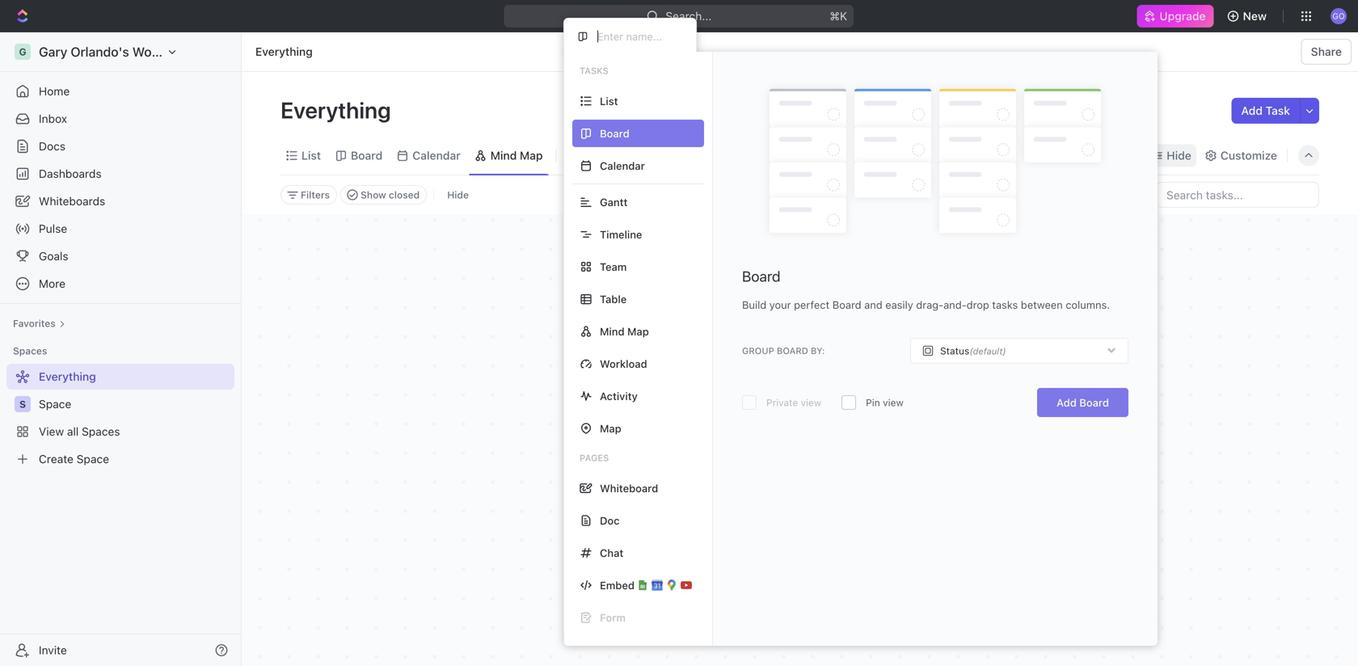 Task type: describe. For each thing, give the bounding box(es) containing it.
new button
[[1221, 3, 1277, 29]]

0 horizontal spatial calendar
[[413, 149, 461, 162]]

your
[[770, 299, 792, 311]]

view
[[584, 149, 610, 162]]

by:
[[811, 346, 825, 356]]

chat
[[600, 547, 624, 559]]

view for private view
[[801, 397, 822, 409]]

1 horizontal spatial map
[[600, 423, 622, 435]]

build your perfect board and easily drag-and-drop tasks between columns.
[[743, 299, 1111, 311]]

drag-
[[917, 299, 944, 311]]

share button
[[1302, 39, 1352, 65]]

group
[[743, 346, 775, 356]]

whiteboards
[[39, 195, 105, 208]]

show closed button
[[341, 185, 427, 205]]

private view
[[767, 397, 822, 409]]

1 horizontal spatial calendar
[[600, 160, 645, 172]]

mind map inside 'link'
[[491, 149, 543, 162]]

home
[[39, 85, 70, 98]]

whiteboard
[[600, 483, 659, 495]]

spaces
[[13, 345, 47, 357]]

found.
[[848, 491, 890, 509]]

tree inside 'sidebar' navigation
[[6, 364, 235, 472]]

and-
[[944, 299, 967, 311]]

1 vertical spatial mind
[[600, 326, 625, 338]]

tasks
[[993, 299, 1019, 311]]

docs link
[[6, 133, 235, 159]]

hide inside button
[[447, 189, 469, 201]]

new
[[1244, 9, 1268, 23]]

everything inside "link"
[[256, 45, 313, 58]]

goals
[[39, 250, 68, 263]]

inbox link
[[6, 106, 235, 132]]

team
[[600, 261, 627, 273]]

pages
[[580, 453, 609, 463]]

pin view
[[866, 397, 904, 409]]

table
[[600, 293, 627, 305]]

everything link
[[252, 42, 317, 61]]

workload
[[600, 358, 648, 370]]

1 vertical spatial mind map
[[600, 326, 649, 338]]

add for add board
[[1057, 397, 1077, 409]]

docs
[[39, 140, 66, 153]]

invite
[[39, 644, 67, 657]]

calendar link
[[409, 144, 461, 167]]

form
[[600, 612, 626, 624]]

favorites
[[13, 318, 56, 329]]

add for add task
[[1242, 104, 1263, 117]]

Enter name... field
[[596, 30, 684, 43]]

results
[[799, 491, 844, 509]]

hide inside dropdown button
[[1167, 149, 1192, 162]]

search button
[[1082, 144, 1145, 167]]

1 horizontal spatial list
[[600, 95, 618, 107]]

columns.
[[1066, 299, 1111, 311]]

pulse link
[[6, 216, 235, 242]]

private
[[767, 397, 799, 409]]

gantt
[[600, 196, 628, 208]]

closed
[[389, 189, 420, 201]]

view button
[[563, 137, 616, 175]]

pulse
[[39, 222, 67, 235]]



Task type: locate. For each thing, give the bounding box(es) containing it.
calendar up hide button at the top left
[[413, 149, 461, 162]]

view button
[[563, 144, 616, 167]]

search...
[[666, 9, 712, 23]]

map inside 'link'
[[520, 149, 543, 162]]

list
[[600, 95, 618, 107], [302, 149, 321, 162]]

customize
[[1221, 149, 1278, 162]]

0 vertical spatial add
[[1242, 104, 1263, 117]]

1 horizontal spatial hide
[[1167, 149, 1192, 162]]

activity
[[600, 390, 638, 402]]

build
[[743, 299, 767, 311]]

1 vertical spatial list
[[302, 149, 321, 162]]

pin
[[866, 397, 881, 409]]

map down activity
[[600, 423, 622, 435]]

0 horizontal spatial add
[[1057, 397, 1077, 409]]

map left view dropdown button
[[520, 149, 543, 162]]

add inside add task button
[[1242, 104, 1263, 117]]

between
[[1022, 299, 1063, 311]]

calendar up gantt at left top
[[600, 160, 645, 172]]

upgrade
[[1160, 9, 1207, 23]]

0 vertical spatial map
[[520, 149, 543, 162]]

0 horizontal spatial hide
[[447, 189, 469, 201]]

hide button
[[1148, 144, 1197, 167]]

0 vertical spatial mind
[[491, 149, 517, 162]]

1 view from the left
[[801, 397, 822, 409]]

0 horizontal spatial list
[[302, 149, 321, 162]]

board
[[351, 149, 383, 162], [743, 268, 781, 285], [833, 299, 862, 311], [1080, 397, 1110, 409]]

hide down 'calendar' link
[[447, 189, 469, 201]]

show
[[361, 189, 386, 201]]

0 vertical spatial list
[[600, 95, 618, 107]]

share
[[1312, 45, 1343, 58]]

matching
[[733, 491, 795, 509]]

1 horizontal spatial mind
[[600, 326, 625, 338]]

and
[[865, 299, 883, 311]]

list left the board link
[[302, 149, 321, 162]]

mind down table
[[600, 326, 625, 338]]

mind map up workload
[[600, 326, 649, 338]]

0 horizontal spatial map
[[520, 149, 543, 162]]

mind
[[491, 149, 517, 162], [600, 326, 625, 338]]

dashboards
[[39, 167, 102, 180]]

dashboards link
[[6, 161, 235, 187]]

board
[[777, 346, 809, 356]]

add task
[[1242, 104, 1291, 117]]

0 horizontal spatial mind
[[491, 149, 517, 162]]

1 vertical spatial hide
[[447, 189, 469, 201]]

add task button
[[1232, 98, 1301, 124]]

timeline
[[600, 229, 643, 241]]

perfect
[[794, 299, 830, 311]]

easily
[[886, 299, 914, 311]]

1 vertical spatial add
[[1057, 397, 1077, 409]]

view for pin view
[[883, 397, 904, 409]]

customize button
[[1200, 144, 1283, 167]]

view right private
[[801, 397, 822, 409]]

list down tasks
[[600, 95, 618, 107]]

add board
[[1057, 397, 1110, 409]]

search
[[1103, 149, 1140, 162]]

tree
[[6, 364, 235, 472]]

2 vertical spatial map
[[600, 423, 622, 435]]

embed
[[600, 580, 635, 592]]

map
[[520, 149, 543, 162], [628, 326, 649, 338], [600, 423, 622, 435]]

mind right 'calendar' link
[[491, 149, 517, 162]]

calendar
[[413, 149, 461, 162], [600, 160, 645, 172]]

favorites button
[[6, 314, 72, 333]]

1 horizontal spatial view
[[883, 397, 904, 409]]

hide
[[1167, 149, 1192, 162], [447, 189, 469, 201]]

0 vertical spatial mind map
[[491, 149, 543, 162]]

tasks
[[580, 66, 609, 76]]

drop
[[967, 299, 990, 311]]

hide button
[[441, 185, 476, 205]]

goals link
[[6, 243, 235, 269]]

0 vertical spatial everything
[[256, 45, 313, 58]]

view
[[801, 397, 822, 409], [883, 397, 904, 409]]

mind inside 'link'
[[491, 149, 517, 162]]

doc
[[600, 515, 620, 527]]

group board by:
[[743, 346, 825, 356]]

1 horizontal spatial mind map
[[600, 326, 649, 338]]

status
[[941, 346, 970, 357]]

no
[[711, 491, 729, 509]]

mind map left view dropdown button
[[491, 149, 543, 162]]

home link
[[6, 78, 235, 104]]

2 view from the left
[[883, 397, 904, 409]]

status (default)
[[941, 346, 1007, 357]]

sidebar navigation
[[0, 32, 242, 667]]

list link
[[298, 144, 321, 167]]

map up workload
[[628, 326, 649, 338]]

whiteboards link
[[6, 188, 235, 214]]

add
[[1242, 104, 1263, 117], [1057, 397, 1077, 409]]

upgrade link
[[1138, 5, 1215, 28]]

1 vertical spatial everything
[[281, 97, 396, 123]]

Search tasks... text field
[[1158, 183, 1319, 207]]

0 vertical spatial hide
[[1167, 149, 1192, 162]]

task
[[1266, 104, 1291, 117]]

⌘k
[[830, 9, 848, 23]]

everything
[[256, 45, 313, 58], [281, 97, 396, 123]]

0 horizontal spatial mind map
[[491, 149, 543, 162]]

mind map
[[491, 149, 543, 162], [600, 326, 649, 338]]

board link
[[348, 144, 383, 167]]

(default)
[[970, 346, 1007, 357]]

inbox
[[39, 112, 67, 125]]

1 horizontal spatial add
[[1242, 104, 1263, 117]]

no matching results found.
[[711, 491, 890, 509]]

hide right search at the right of the page
[[1167, 149, 1192, 162]]

show closed
[[361, 189, 420, 201]]

1 vertical spatial map
[[628, 326, 649, 338]]

view right pin
[[883, 397, 904, 409]]

0 horizontal spatial view
[[801, 397, 822, 409]]

mind map link
[[487, 144, 543, 167]]

2 horizontal spatial map
[[628, 326, 649, 338]]



Task type: vqa. For each thing, say whether or not it's contained in the screenshot.
Tasks on the top left of the page
yes



